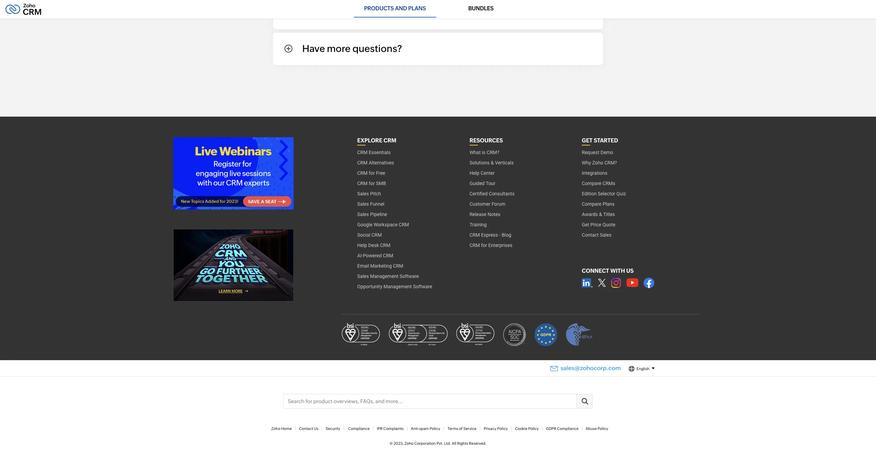 Task type: vqa. For each thing, say whether or not it's contained in the screenshot.
Marketing analytics
no



Task type: locate. For each thing, give the bounding box(es) containing it.
why zoho crm?
[[582, 160, 617, 165]]

policy right abuse at the bottom of the page
[[598, 426, 609, 431]]

0 horizontal spatial compliance
[[348, 426, 370, 431]]

for for smb
[[369, 180, 375, 186]]

help inside help desk crm link
[[357, 242, 367, 248]]

1 vertical spatial management
[[384, 284, 412, 289]]

1 vertical spatial help
[[357, 242, 367, 248]]

zoho home
[[271, 426, 292, 431]]

management for sales
[[370, 273, 399, 279]]

zoho crm logo image
[[5, 2, 42, 17]]

crm inside "link"
[[383, 253, 393, 258]]

with
[[611, 267, 625, 274]]

help up guided
[[470, 170, 480, 176]]

sales down the email
[[357, 273, 369, 279]]

sales left pitch
[[357, 191, 369, 196]]

help down social
[[357, 242, 367, 248]]

sales
[[357, 191, 369, 196], [357, 201, 369, 207], [357, 211, 369, 217], [600, 232, 612, 238], [357, 273, 369, 279]]

&
[[491, 160, 494, 165], [599, 211, 602, 217]]

ipr
[[377, 426, 383, 431]]

solutions & verticals
[[470, 160, 514, 165]]

contact us
[[299, 426, 319, 431]]

for left the free
[[369, 170, 375, 176]]

privacy policy
[[484, 426, 508, 431]]

crm inside "link"
[[470, 232, 480, 238]]

zoho down request demo
[[593, 160, 604, 165]]

1 vertical spatial for
[[369, 180, 375, 186]]

edition?
[[427, 7, 463, 18]]

& inside 'link'
[[491, 160, 494, 165]]

1 policy from the left
[[430, 426, 440, 431]]

compliance right gdpr on the bottom
[[557, 426, 579, 431]]

crm? down demo
[[605, 160, 617, 165]]

crm up marketing at the bottom left
[[383, 253, 393, 258]]

crm up sales management software link
[[393, 263, 404, 269]]

get started
[[582, 137, 618, 144]]

crm down explore
[[357, 150, 368, 155]]

free
[[376, 170, 385, 176]]

0 horizontal spatial contact
[[299, 426, 313, 431]]

consultants
[[489, 191, 515, 196]]

management
[[370, 273, 399, 279], [384, 284, 412, 289]]

1 horizontal spatial compliance
[[557, 426, 579, 431]]

sales down sales pitch link
[[357, 201, 369, 207]]

edition selector quiz
[[582, 191, 626, 196]]

1 horizontal spatial plans
[[603, 201, 615, 207]]

1 vertical spatial software
[[413, 284, 432, 289]]

0 vertical spatial management
[[370, 273, 399, 279]]

anti-spam policy
[[411, 426, 440, 431]]

us left security
[[314, 426, 319, 431]]

powered
[[363, 253, 382, 258]]

0 vertical spatial contact
[[582, 232, 599, 238]]

1 horizontal spatial contact
[[582, 232, 599, 238]]

demo
[[601, 150, 614, 155]]

for for free
[[369, 170, 375, 176]]

management for opportunity
[[384, 284, 412, 289]]

for left smb
[[369, 180, 375, 186]]

sales for sales management software
[[357, 273, 369, 279]]

3 policy from the left
[[528, 426, 539, 431]]

sales for sales pitch
[[357, 191, 369, 196]]

crm? right is
[[487, 150, 500, 155]]

crm for free link
[[357, 168, 385, 178]]

for down express
[[481, 242, 487, 248]]

2 compare from the top
[[582, 201, 602, 207]]

crm up sales pitch
[[357, 180, 368, 186]]

0 horizontal spatial crm?
[[487, 150, 500, 155]]

started
[[594, 137, 618, 144]]

contact
[[582, 232, 599, 238], [299, 426, 313, 431]]

compare plans link
[[582, 199, 615, 209]]

ipr complaints link
[[377, 426, 404, 431]]

software for opportunity management software
[[413, 284, 432, 289]]

0 horizontal spatial plans
[[408, 5, 426, 12]]

& for titles
[[599, 211, 602, 217]]

crm up crm for smb
[[357, 170, 368, 176]]

sales@zohocorp.com link
[[550, 364, 621, 371]]

help desk crm
[[357, 242, 391, 248]]

customer
[[470, 201, 491, 207]]

security
[[326, 426, 340, 431]]

1 horizontal spatial &
[[599, 211, 602, 217]]

1 horizontal spatial us
[[627, 267, 634, 274]]

policy for cookie policy
[[528, 426, 539, 431]]

management inside opportunity management software link
[[384, 284, 412, 289]]

quote
[[603, 222, 616, 227]]

help inside help center link
[[470, 170, 480, 176]]

sales pipeline
[[357, 211, 387, 217]]

crm alternatives link
[[357, 157, 394, 168]]

guided
[[470, 180, 485, 186]]

zoho right does
[[327, 7, 351, 18]]

sales pipeline link
[[357, 209, 387, 219]]

crm down training link
[[470, 232, 480, 238]]

sales pitch
[[357, 191, 381, 196]]

management down sales management software link
[[384, 284, 412, 289]]

0 horizontal spatial help
[[357, 242, 367, 248]]

2 vertical spatial for
[[481, 242, 487, 248]]

crm? for what is crm?
[[487, 150, 500, 155]]

crm for smb
[[357, 180, 386, 186]]

customer forum
[[470, 201, 506, 207]]

sales for sales pipeline
[[357, 211, 369, 217]]

rights
[[457, 441, 468, 445]]

policy right spam
[[430, 426, 440, 431]]

zoho right 2023,
[[405, 441, 414, 445]]

privacy
[[484, 426, 497, 431]]

contact right 'home'
[[299, 426, 313, 431]]

is
[[482, 150, 486, 155]]

service
[[464, 426, 477, 431]]

contact for contact us
[[299, 426, 313, 431]]

cookie policy link
[[515, 426, 539, 431]]

crm up essentials
[[384, 137, 397, 144]]

google
[[357, 222, 373, 227]]

1 vertical spatial plans
[[603, 201, 615, 207]]

reserved.
[[469, 441, 487, 445]]

plans right a
[[408, 5, 426, 12]]

gdpr compliance link
[[546, 426, 579, 431]]

& up center at the right top
[[491, 160, 494, 165]]

0 vertical spatial compare
[[582, 180, 602, 186]]

crm?
[[487, 150, 500, 155], [605, 160, 617, 165]]

1 vertical spatial crm?
[[605, 160, 617, 165]]

sales@zohocorp.com
[[561, 364, 621, 371]]

us
[[627, 267, 634, 274], [314, 426, 319, 431]]

1 vertical spatial &
[[599, 211, 602, 217]]

contact down get
[[582, 232, 599, 238]]

1 horizontal spatial help
[[470, 170, 480, 176]]

abuse
[[586, 426, 597, 431]]

policy right cookie
[[528, 426, 539, 431]]

compare for compare plans
[[582, 201, 602, 207]]

1 compliance from the left
[[348, 426, 370, 431]]

compliance
[[348, 426, 370, 431], [557, 426, 579, 431]]

certified consultants link
[[470, 188, 515, 199]]

plans up titles
[[603, 201, 615, 207]]

software
[[400, 273, 419, 279], [413, 284, 432, 289]]

1 vertical spatial contact
[[299, 426, 313, 431]]

abuse policy
[[586, 426, 609, 431]]

help desk crm link
[[357, 240, 391, 250]]

forum
[[492, 201, 506, 207]]

0 vertical spatial software
[[400, 273, 419, 279]]

policy right privacy
[[497, 426, 508, 431]]

products
[[364, 5, 394, 12]]

& left titles
[[599, 211, 602, 217]]

compare crms
[[582, 180, 616, 186]]

help center
[[470, 170, 495, 176]]

sales up google
[[357, 211, 369, 217]]

compare for compare crms
[[582, 180, 602, 186]]

get price quote link
[[582, 219, 616, 230]]

0 vertical spatial crm?
[[487, 150, 500, 155]]

0 vertical spatial for
[[369, 170, 375, 176]]

1 vertical spatial compare
[[582, 201, 602, 207]]

management inside sales management software link
[[370, 273, 399, 279]]

1 compare from the top
[[582, 180, 602, 186]]

0 horizontal spatial &
[[491, 160, 494, 165]]

gdpr
[[546, 426, 557, 431]]

ai-
[[357, 253, 363, 258]]

crm essentials
[[357, 150, 391, 155]]

edition selector quiz link
[[582, 188, 626, 199]]

0 vertical spatial help
[[470, 170, 480, 176]]

desk
[[368, 242, 379, 248]]

resources
[[470, 137, 503, 144]]

zoho left 'home'
[[271, 426, 281, 431]]

1 vertical spatial us
[[314, 426, 319, 431]]

0 vertical spatial &
[[491, 160, 494, 165]]

management down marketing at the bottom left
[[370, 273, 399, 279]]

workspace
[[374, 222, 398, 227]]

blog
[[502, 232, 512, 238]]

compare up the awards
[[582, 201, 602, 207]]

compare up edition
[[582, 180, 602, 186]]

software for sales management software
[[400, 273, 419, 279]]

release
[[470, 211, 487, 217]]

whats new in zoho crm 2023 image
[[173, 229, 294, 301]]

us right with
[[627, 267, 634, 274]]

& for verticals
[[491, 160, 494, 165]]

2 policy from the left
[[497, 426, 508, 431]]

compliance left ipr
[[348, 426, 370, 431]]

contact for contact sales
[[582, 232, 599, 238]]

crm
[[353, 7, 375, 18], [384, 137, 397, 144], [357, 150, 368, 155], [357, 160, 368, 165], [357, 170, 368, 176], [357, 180, 368, 186], [399, 222, 409, 227], [372, 232, 382, 238], [470, 232, 480, 238], [380, 242, 391, 248], [470, 242, 480, 248], [383, 253, 393, 258], [393, 263, 404, 269]]

certified consultants
[[470, 191, 515, 196]]

1 horizontal spatial crm?
[[605, 160, 617, 165]]

anti-spam policy link
[[411, 426, 440, 431]]

for for enterprises
[[481, 242, 487, 248]]

4 policy from the left
[[598, 426, 609, 431]]

alternatives
[[369, 160, 394, 165]]

plans
[[408, 5, 426, 12], [603, 201, 615, 207]]

marketing
[[371, 263, 392, 269]]

crm? for why zoho crm?
[[605, 160, 617, 165]]



Task type: describe. For each thing, give the bounding box(es) containing it.
0 vertical spatial plans
[[408, 5, 426, 12]]

enterprises
[[489, 242, 513, 248]]

contact us link
[[299, 426, 319, 431]]

crm for free
[[357, 170, 385, 176]]

training link
[[470, 219, 487, 230]]

have
[[302, 43, 325, 54]]

selector
[[598, 191, 616, 196]]

Search for product overviews, FAQs, and more... text field
[[284, 394, 593, 408]]

social
[[357, 232, 370, 238]]

english
[[637, 367, 650, 371]]

price
[[591, 222, 602, 227]]

awards
[[582, 211, 598, 217]]

cookie
[[515, 426, 528, 431]]

crm left have
[[353, 7, 375, 18]]

terms
[[448, 426, 458, 431]]

awards & titles link
[[582, 209, 615, 219]]

integrations link
[[582, 168, 608, 178]]

policy for abuse policy
[[598, 426, 609, 431]]

©
[[390, 441, 393, 445]]

integrations
[[582, 170, 608, 176]]

opportunity
[[357, 284, 383, 289]]

ai-powered crm link
[[357, 250, 393, 261]]

tour
[[486, 180, 496, 186]]

guided tour
[[470, 180, 496, 186]]

get
[[582, 222, 590, 227]]

help for help center
[[470, 170, 480, 176]]

0 horizontal spatial us
[[314, 426, 319, 431]]

email
[[357, 263, 369, 269]]

pitch
[[370, 191, 381, 196]]

crm up the crm for free link
[[357, 160, 368, 165]]

have
[[376, 7, 398, 18]]

crm for smb link
[[357, 178, 386, 188]]

-
[[499, 232, 501, 238]]

corporation
[[415, 441, 436, 445]]

why zoho crm? link
[[582, 157, 617, 168]]

release notes link
[[470, 209, 501, 219]]

funnel
[[370, 201, 385, 207]]

all
[[452, 441, 456, 445]]

opportunity management software link
[[357, 281, 432, 292]]

google workspace crm link
[[357, 219, 409, 230]]

explore
[[357, 137, 383, 144]]

sales management software link
[[357, 271, 419, 281]]

certified
[[470, 191, 488, 196]]

compare crms link
[[582, 178, 616, 188]]

email marketing crm
[[357, 263, 404, 269]]

sales funnel link
[[357, 199, 385, 209]]

google workspace crm
[[357, 222, 409, 227]]

0 vertical spatial us
[[627, 267, 634, 274]]

notes
[[488, 211, 501, 217]]

contact sales link
[[582, 230, 612, 240]]

center
[[481, 170, 495, 176]]

crm alternatives
[[357, 160, 394, 165]]

quiz
[[617, 191, 626, 196]]

ltd.
[[444, 441, 451, 445]]

social crm link
[[357, 230, 382, 240]]

why
[[582, 160, 591, 165]]

guided tour link
[[470, 178, 496, 188]]

crm up help desk crm link
[[372, 232, 382, 238]]

crms
[[603, 180, 616, 186]]

training
[[470, 222, 487, 227]]

crm right 'desk'
[[380, 242, 391, 248]]

a
[[400, 7, 405, 18]]

sales for sales funnel
[[357, 201, 369, 207]]

awards & titles
[[582, 211, 615, 217]]

of
[[459, 426, 463, 431]]

free
[[407, 7, 425, 18]]

opportunity management software
[[357, 284, 432, 289]]

request demo link
[[582, 147, 614, 157]]

policy for privacy policy
[[497, 426, 508, 431]]

crm essentials link
[[357, 147, 391, 157]]

home
[[281, 426, 292, 431]]

crm for enterprises link
[[470, 240, 513, 250]]

solutions & verticals link
[[470, 157, 514, 168]]

spam
[[419, 426, 429, 431]]

what is crm? link
[[470, 147, 500, 157]]

sales down quote
[[600, 232, 612, 238]]

sales pitch link
[[357, 188, 381, 199]]

© 2023, zoho corporation pvt. ltd. all rights reserved.
[[390, 441, 487, 445]]

crm express - blog
[[470, 232, 512, 238]]

social crm
[[357, 232, 382, 238]]

crm right the workspace
[[399, 222, 409, 227]]

compare plans
[[582, 201, 615, 207]]

does zoho crm have a free edition?
[[302, 7, 463, 18]]

zoho crm live webinars 2023 footer image
[[173, 137, 294, 209]]

essentials
[[369, 150, 391, 155]]

request demo
[[582, 150, 614, 155]]

and
[[395, 5, 407, 12]]

2 compliance from the left
[[557, 426, 579, 431]]

crm express - blog link
[[470, 230, 512, 240]]

titles
[[604, 211, 615, 217]]

request
[[582, 150, 600, 155]]

gdpr compliance
[[546, 426, 579, 431]]

help for help desk crm
[[357, 242, 367, 248]]

crm down crm express - blog
[[470, 242, 480, 248]]



